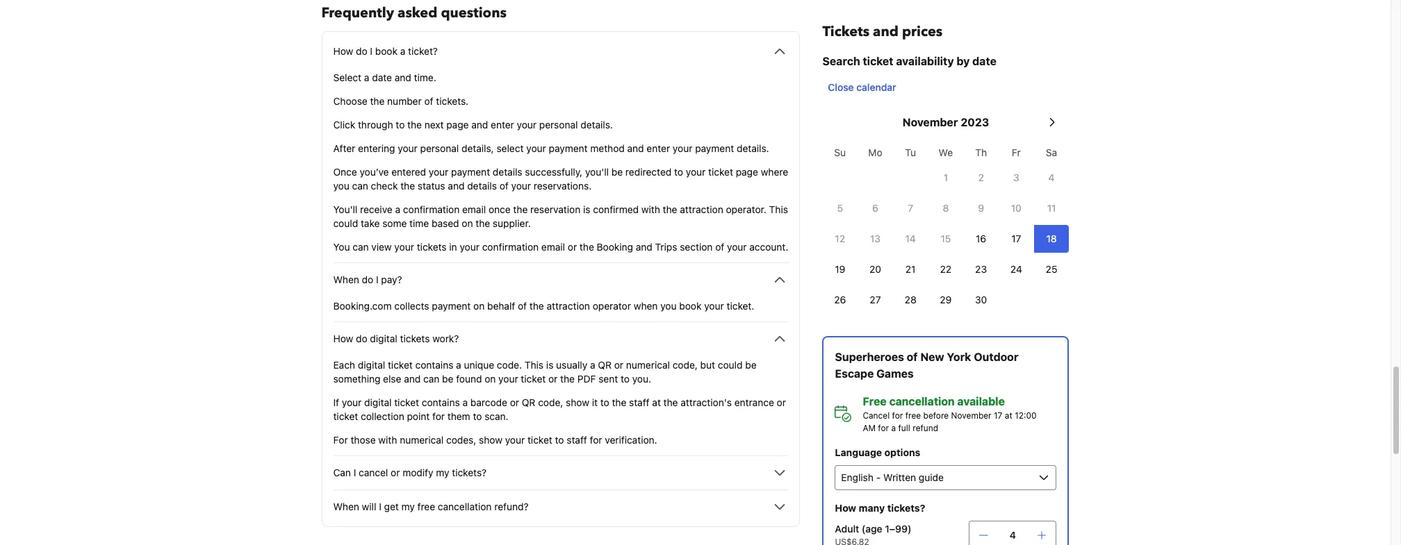 Task type: describe. For each thing, give the bounding box(es) containing it.
frequently
[[322, 3, 394, 22]]

7 November 2023 checkbox
[[893, 195, 929, 223]]

point
[[407, 411, 430, 423]]

2 November 2023 checkbox
[[964, 164, 999, 192]]

0 vertical spatial november
[[903, 116, 958, 129]]

0 vertical spatial personal
[[540, 119, 578, 131]]

booking.com
[[333, 300, 392, 312]]

of right behalf
[[518, 300, 527, 312]]

the left booking
[[580, 241, 594, 253]]

at inside "free cancellation available cancel for free before november 17 at 12:00 am for a full refund"
[[1005, 411, 1013, 421]]

for right am
[[878, 423, 889, 434]]

to down choose the number of tickets.
[[396, 119, 405, 131]]

pay?
[[381, 274, 402, 286]]

behalf
[[487, 300, 515, 312]]

to down if your digital ticket contains a barcode or qr code, show it to the staff at the attraction's entrance or ticket collection point for them to scan.
[[555, 435, 564, 446]]

it
[[592, 397, 598, 409]]

or up sent
[[615, 359, 624, 371]]

will
[[362, 501, 376, 513]]

9 November 2023 checkbox
[[964, 195, 999, 223]]

scan.
[[485, 411, 509, 423]]

24 November 2023 checkbox
[[999, 256, 1034, 284]]

you've
[[360, 166, 389, 178]]

1 vertical spatial show
[[479, 435, 503, 446]]

next
[[425, 119, 444, 131]]

su
[[835, 147, 846, 159]]

do for book
[[356, 45, 368, 57]]

i for book
[[370, 45, 373, 57]]

for up full
[[893, 411, 903, 421]]

calendar
[[857, 81, 897, 93]]

when for when do i pay?
[[333, 274, 359, 286]]

them
[[448, 411, 471, 423]]

supplier.
[[493, 218, 531, 229]]

26
[[835, 294, 846, 306]]

ticket down if
[[333, 411, 358, 423]]

1 vertical spatial on
[[474, 300, 485, 312]]

9
[[978, 202, 985, 214]]

can i cancel or modify my tickets? button
[[333, 465, 789, 482]]

1 vertical spatial personal
[[420, 143, 459, 154]]

cancel
[[863, 411, 890, 421]]

1 vertical spatial email
[[542, 241, 565, 253]]

confirmation inside you'll receive a confirmation email once the reservation is confirmed with the attraction operator. this could take some time based on the supplier.
[[403, 204, 460, 216]]

how do digital tickets work? element
[[333, 348, 789, 448]]

search
[[823, 55, 861, 67]]

contains inside if your digital ticket contains a barcode or qr code, show it to the staff at the attraction's entrance or ticket collection point for them to scan.
[[422, 397, 460, 409]]

17 inside "free cancellation available cancel for free before november 17 at 12:00 am for a full refund"
[[994, 411, 1003, 421]]

how for how do digital tickets work?
[[333, 333, 353, 345]]

ticket down if your digital ticket contains a barcode or qr code, show it to the staff at the attraction's entrance or ticket collection point for them to scan.
[[528, 435, 553, 446]]

1 vertical spatial you
[[661, 300, 677, 312]]

questions
[[441, 3, 507, 22]]

1 horizontal spatial enter
[[647, 143, 670, 154]]

2 horizontal spatial be
[[746, 359, 757, 371]]

new
[[921, 351, 945, 364]]

code, inside each digital ticket contains a unique code. this is usually a qr or numerical code, but could be something else and can be found on your ticket or the pdf sent to you.
[[673, 359, 698, 371]]

unique
[[464, 359, 494, 371]]

18 November 2023 checkbox
[[1034, 225, 1070, 253]]

1 vertical spatial book
[[680, 300, 702, 312]]

do for pay?
[[362, 274, 374, 286]]

we
[[939, 147, 953, 159]]

17 inside option
[[1012, 233, 1022, 245]]

close calendar
[[828, 81, 897, 93]]

entering
[[358, 143, 395, 154]]

for inside if your digital ticket contains a barcode or qr code, show it to the staff at the attraction's entrance or ticket collection point for them to scan.
[[433, 411, 445, 423]]

for those with numerical codes, show your ticket to staff for verification.
[[333, 435, 658, 446]]

14 November 2023 checkbox
[[893, 225, 929, 253]]

free for cancellation
[[906, 411, 921, 421]]

digital for your
[[364, 397, 392, 409]]

0 vertical spatial details
[[493, 166, 523, 178]]

attraction inside you'll receive a confirmation email once the reservation is confirmed with the attraction operator. this could take some time based on the supplier.
[[680, 204, 724, 216]]

else
[[383, 373, 402, 385]]

17 November 2023 checkbox
[[999, 225, 1034, 253]]

23
[[976, 264, 987, 275]]

receive
[[360, 204, 393, 216]]

can inside once you've entered your payment details successfully, you'll be redirected to your ticket page where you can check the status and details of your reservations.
[[352, 180, 368, 192]]

22 November 2023 checkbox
[[929, 256, 964, 284]]

is for reservation
[[583, 204, 591, 216]]

10 November 2023 checkbox
[[999, 195, 1034, 223]]

1–99)
[[885, 524, 912, 535]]

the left attraction's
[[664, 397, 678, 409]]

you'll
[[585, 166, 609, 178]]

collection
[[361, 411, 405, 423]]

adult
[[835, 524, 860, 535]]

could inside you'll receive a confirmation email once the reservation is confirmed with the attraction operator. this could take some time based on the supplier.
[[333, 218, 358, 229]]

12 November 2023 checkbox
[[823, 225, 858, 253]]

click
[[333, 119, 355, 131]]

each digital ticket contains a unique code. this is usually a qr or numerical code, but could be something else and can be found on your ticket or the pdf sent to you.
[[333, 359, 757, 385]]

to inside each digital ticket contains a unique code. this is usually a qr or numerical code, but could be something else and can be found on your ticket or the pdf sent to you.
[[621, 373, 630, 385]]

30
[[976, 294, 988, 306]]

and up details,
[[472, 119, 488, 131]]

1 vertical spatial attraction
[[547, 300, 590, 312]]

fr
[[1012, 147, 1021, 159]]

booking.com collects payment on behalf of the attraction operator when you book your ticket.
[[333, 300, 755, 312]]

the left next
[[408, 119, 422, 131]]

0 horizontal spatial enter
[[491, 119, 514, 131]]

availability
[[897, 55, 954, 67]]

1 horizontal spatial confirmation
[[482, 241, 539, 253]]

qr inside if your digital ticket contains a barcode or qr code, show it to the staff at the attraction's entrance or ticket collection point for them to scan.
[[522, 397, 536, 409]]

november inside "free cancellation available cancel for free before november 17 at 12:00 am for a full refund"
[[952, 411, 992, 421]]

8
[[943, 202, 949, 214]]

29 November 2023 checkbox
[[929, 286, 964, 314]]

1 horizontal spatial tickets?
[[888, 503, 926, 515]]

when will i get my free cancellation refund? button
[[333, 499, 789, 516]]

the right the it at the left bottom of page
[[612, 397, 627, 409]]

13 November 2023 checkbox
[[858, 225, 893, 253]]

mo
[[869, 147, 883, 159]]

and left trips on the top left of the page
[[636, 241, 653, 253]]

digital for do
[[370, 333, 398, 345]]

1 vertical spatial numerical
[[400, 435, 444, 446]]

number
[[387, 95, 422, 107]]

confirmed
[[593, 204, 639, 216]]

how for how many tickets?
[[835, 503, 857, 515]]

on inside you'll receive a confirmation email once the reservation is confirmed with the attraction operator. this could take some time based on the supplier.
[[462, 218, 473, 229]]

you.
[[633, 373, 652, 385]]

your inside if your digital ticket contains a barcode or qr code, show it to the staff at the attraction's entrance or ticket collection point for them to scan.
[[342, 397, 362, 409]]

14
[[906, 233, 916, 245]]

ticket down code.
[[521, 373, 546, 385]]

tickets
[[823, 22, 870, 41]]

free for will
[[418, 501, 435, 513]]

i for pay?
[[376, 274, 379, 286]]

payment up operator.
[[695, 143, 734, 154]]

adult (age 1–99)
[[835, 524, 912, 535]]

4 November 2023 checkbox
[[1034, 164, 1070, 192]]

the inside once you've entered your payment details successfully, you'll be redirected to your ticket page where you can check the status and details of your reservations.
[[401, 180, 415, 192]]

your inside each digital ticket contains a unique code. this is usually a qr or numerical code, but could be something else and can be found on your ticket or the pdf sent to you.
[[499, 373, 518, 385]]

if your digital ticket contains a barcode or qr code, show it to the staff at the attraction's entrance or ticket collection point for them to scan.
[[333, 397, 786, 423]]

3
[[1014, 172, 1020, 184]]

12:00
[[1015, 411, 1037, 421]]

operator
[[593, 300, 631, 312]]

you'll
[[333, 204, 358, 216]]

when
[[634, 300, 658, 312]]

tickets inside 'how do i book a ticket?' "element"
[[417, 241, 447, 253]]

redirected
[[626, 166, 672, 178]]

18 cell
[[1034, 223, 1070, 253]]

and left time.
[[395, 72, 411, 83]]

how many tickets?
[[835, 503, 926, 515]]

close calendar button
[[823, 75, 902, 100]]

check
[[371, 180, 398, 192]]

time.
[[414, 72, 436, 83]]

through
[[358, 119, 393, 131]]

2 vertical spatial be
[[442, 373, 454, 385]]

with inside you'll receive a confirmation email once the reservation is confirmed with the attraction operator. this could take some time based on the supplier.
[[642, 204, 660, 216]]

or inside 'how do i book a ticket?' "element"
[[568, 241, 577, 253]]

of left tickets. in the left of the page
[[424, 95, 434, 107]]

in
[[449, 241, 457, 253]]

sent
[[599, 373, 618, 385]]

or right barcode
[[510, 397, 519, 409]]

24
[[1011, 264, 1023, 275]]

payment up successfully,
[[549, 143, 588, 154]]

but
[[701, 359, 716, 371]]

outdoor
[[974, 351, 1019, 364]]

after entering your personal details, select your payment method and enter your payment details.
[[333, 143, 770, 154]]

numerical inside each digital ticket contains a unique code. this is usually a qr or numerical code, but could be something else and can be found on your ticket or the pdf sent to you.
[[626, 359, 670, 371]]

0 vertical spatial page
[[447, 119, 469, 131]]

and inside once you've entered your payment details successfully, you'll be redirected to your ticket page where you can check the status and details of your reservations.
[[448, 180, 465, 192]]

how do digital tickets work?
[[333, 333, 459, 345]]

19
[[835, 264, 846, 275]]

the down once
[[476, 218, 490, 229]]

a up found
[[456, 359, 462, 371]]

attraction's
[[681, 397, 732, 409]]

email inside you'll receive a confirmation email once the reservation is confirmed with the attraction operator. this could take some time based on the supplier.
[[462, 204, 486, 216]]

6 November 2023 checkbox
[[858, 195, 893, 223]]

i for get
[[379, 501, 382, 513]]

ticket up calendar
[[863, 55, 894, 67]]

when do i pay? button
[[333, 272, 789, 289]]

28 November 2023 checkbox
[[893, 286, 929, 314]]

21 November 2023 checkbox
[[893, 256, 929, 284]]

superheroes
[[835, 351, 905, 364]]

cancel
[[359, 467, 388, 479]]

for left verification.
[[590, 435, 603, 446]]

29
[[940, 294, 952, 306]]

0 vertical spatial details.
[[581, 119, 613, 131]]

and up redirected at the top left of the page
[[628, 143, 644, 154]]

barcode
[[471, 397, 508, 409]]

how do i book a ticket?
[[333, 45, 438, 57]]

and inside each digital ticket contains a unique code. this is usually a qr or numerical code, but could be something else and can be found on your ticket or the pdf sent to you.
[[404, 373, 421, 385]]

2
[[979, 172, 984, 184]]

to down barcode
[[473, 411, 482, 423]]

tu
[[906, 147, 916, 159]]

get
[[384, 501, 399, 513]]



Task type: locate. For each thing, give the bounding box(es) containing it.
of left the new
[[907, 351, 918, 364]]

1 vertical spatial tickets?
[[888, 503, 926, 515]]

show inside if your digital ticket contains a barcode or qr code, show it to the staff at the attraction's entrance or ticket collection point for them to scan.
[[566, 397, 590, 409]]

refund
[[913, 423, 939, 434]]

a left ticket?
[[400, 45, 406, 57]]

show left the it at the left bottom of page
[[566, 397, 590, 409]]

23 November 2023 checkbox
[[964, 256, 999, 284]]

1 vertical spatial november
[[952, 411, 992, 421]]

details down the select
[[493, 166, 523, 178]]

my right "get"
[[402, 501, 415, 513]]

you inside once you've entered your payment details successfully, you'll be redirected to your ticket page where you can check the status and details of your reservations.
[[333, 180, 350, 192]]

1 vertical spatial at
[[1005, 411, 1013, 421]]

status
[[418, 180, 445, 192]]

2 when from the top
[[333, 501, 359, 513]]

how
[[333, 45, 353, 57], [333, 333, 353, 345], [835, 503, 857, 515]]

1 horizontal spatial code,
[[673, 359, 698, 371]]

code, inside if your digital ticket contains a barcode or qr code, show it to the staff at the attraction's entrance or ticket collection point for them to scan.
[[538, 397, 563, 409]]

how up select
[[333, 45, 353, 57]]

confirmation down supplier.
[[482, 241, 539, 253]]

tickets? up 1–99)
[[888, 503, 926, 515]]

email down you'll receive a confirmation email once the reservation is confirmed with the attraction operator. this could take some time based on the supplier.
[[542, 241, 565, 253]]

8 November 2023 checkbox
[[929, 195, 964, 223]]

you
[[333, 180, 350, 192], [661, 300, 677, 312]]

digital inside each digital ticket contains a unique code. this is usually a qr or numerical code, but could be something else and can be found on your ticket or the pdf sent to you.
[[358, 359, 385, 371]]

free
[[863, 396, 887, 408]]

1 November 2023 checkbox
[[929, 164, 964, 192]]

0 vertical spatial email
[[462, 204, 486, 216]]

17 down available
[[994, 411, 1003, 421]]

or right entrance
[[777, 397, 786, 409]]

options
[[885, 447, 921, 459]]

the up trips on the top left of the page
[[663, 204, 678, 216]]

code, left but
[[673, 359, 698, 371]]

i inside 'dropdown button'
[[354, 467, 356, 479]]

details. up method
[[581, 119, 613, 131]]

1 horizontal spatial at
[[1005, 411, 1013, 421]]

those
[[351, 435, 376, 446]]

email left once
[[462, 204, 486, 216]]

22
[[941, 264, 952, 275]]

1 horizontal spatial date
[[973, 55, 997, 67]]

digital down booking.com
[[370, 333, 398, 345]]

of up once
[[500, 180, 509, 192]]

view
[[372, 241, 392, 253]]

you'll receive a confirmation email once the reservation is confirmed with the attraction operator. this could take some time based on the supplier.
[[333, 204, 788, 229]]

1 horizontal spatial book
[[680, 300, 702, 312]]

2 vertical spatial can
[[423, 373, 440, 385]]

i right 'will'
[[379, 501, 382, 513]]

a up some
[[395, 204, 401, 216]]

(age
[[862, 524, 883, 535]]

november down available
[[952, 411, 992, 421]]

select
[[497, 143, 524, 154]]

2 vertical spatial how
[[835, 503, 857, 515]]

book inside the how do i book a ticket? dropdown button
[[375, 45, 398, 57]]

free up full
[[906, 411, 921, 421]]

1 vertical spatial details.
[[737, 143, 770, 154]]

1 vertical spatial be
[[746, 359, 757, 371]]

choose the number of tickets.
[[333, 95, 469, 107]]

0 vertical spatial attraction
[[680, 204, 724, 216]]

ticket up point at the bottom left
[[394, 397, 419, 409]]

0 horizontal spatial my
[[402, 501, 415, 513]]

entrance
[[735, 397, 774, 409]]

the up supplier.
[[513, 204, 528, 216]]

grid containing su
[[823, 139, 1070, 314]]

1 horizontal spatial you
[[661, 300, 677, 312]]

do inside when do i pay? dropdown button
[[362, 274, 374, 286]]

tickets inside dropdown button
[[400, 333, 430, 345]]

0 vertical spatial tickets?
[[452, 467, 487, 479]]

when up booking.com
[[333, 274, 359, 286]]

is
[[583, 204, 591, 216], [546, 359, 554, 371]]

0 horizontal spatial date
[[372, 72, 392, 83]]

this right operator.
[[769, 204, 788, 216]]

how for how do i book a ticket?
[[333, 45, 353, 57]]

click through to the next page and enter your personal details.
[[333, 119, 613, 131]]

0 horizontal spatial email
[[462, 204, 486, 216]]

1 horizontal spatial free
[[906, 411, 921, 421]]

0 horizontal spatial numerical
[[400, 435, 444, 446]]

email
[[462, 204, 486, 216], [542, 241, 565, 253]]

this inside each digital ticket contains a unique code. this is usually a qr or numerical code, but could be something else and can be found on your ticket or the pdf sent to you.
[[525, 359, 544, 371]]

how up each
[[333, 333, 353, 345]]

tickets? inside 'dropdown button'
[[452, 467, 487, 479]]

ticket inside once you've entered your payment details successfully, you'll be redirected to your ticket page where you can check the status and details of your reservations.
[[709, 166, 734, 178]]

6
[[873, 202, 879, 214]]

0 horizontal spatial at
[[652, 397, 661, 409]]

tickets?
[[452, 467, 487, 479], [888, 503, 926, 515]]

at inside if your digital ticket contains a barcode or qr code, show it to the staff at the attraction's entrance or ticket collection point for them to scan.
[[652, 397, 661, 409]]

digital up collection
[[364, 397, 392, 409]]

0 horizontal spatial attraction
[[547, 300, 590, 312]]

staff down if your digital ticket contains a barcode or qr code, show it to the staff at the attraction's entrance or ticket collection point for them to scan.
[[567, 435, 587, 446]]

be
[[612, 166, 623, 178], [746, 359, 757, 371], [442, 373, 454, 385]]

free inside when will i get my free cancellation refund? dropdown button
[[418, 501, 435, 513]]

qr inside each digital ticket contains a unique code. this is usually a qr or numerical code, but could be something else and can be found on your ticket or the pdf sent to you.
[[598, 359, 612, 371]]

1 vertical spatial this
[[525, 359, 544, 371]]

is left usually
[[546, 359, 554, 371]]

staff inside if your digital ticket contains a barcode or qr code, show it to the staff at the attraction's entrance or ticket collection point for them to scan.
[[629, 397, 650, 409]]

0 vertical spatial at
[[652, 397, 661, 409]]

cancellation
[[890, 396, 955, 408], [438, 501, 492, 513]]

0 vertical spatial on
[[462, 218, 473, 229]]

operator.
[[726, 204, 767, 216]]

3 November 2023 checkbox
[[999, 164, 1034, 192]]

with right confirmed on the left
[[642, 204, 660, 216]]

codes,
[[446, 435, 477, 446]]

of inside superheroes of new york outdoor escape games
[[907, 351, 918, 364]]

can inside each digital ticket contains a unique code. this is usually a qr or numerical code, but could be something else and can be found on your ticket or the pdf sent to you.
[[423, 373, 440, 385]]

is inside you'll receive a confirmation email once the reservation is confirmed with the attraction operator. this could take some time based on the supplier.
[[583, 204, 591, 216]]

or right the cancel
[[391, 467, 400, 479]]

1 horizontal spatial attraction
[[680, 204, 724, 216]]

how do i book a ticket? element
[[333, 60, 789, 254]]

1 horizontal spatial 4
[[1049, 172, 1055, 184]]

games
[[877, 368, 914, 380]]

0 vertical spatial this
[[769, 204, 788, 216]]

contains down work?
[[416, 359, 454, 371]]

language
[[835, 447, 882, 459]]

1 horizontal spatial this
[[769, 204, 788, 216]]

0 horizontal spatial this
[[525, 359, 544, 371]]

the up through
[[370, 95, 385, 107]]

1 vertical spatial free
[[418, 501, 435, 513]]

1 vertical spatial qr
[[522, 397, 536, 409]]

this right code.
[[525, 359, 544, 371]]

contains inside each digital ticket contains a unique code. this is usually a qr or numerical code, but could be something else and can be found on your ticket or the pdf sent to you.
[[416, 359, 454, 371]]

work?
[[433, 333, 459, 345]]

1 vertical spatial digital
[[358, 359, 385, 371]]

0 horizontal spatial is
[[546, 359, 554, 371]]

details. up where
[[737, 143, 770, 154]]

how up adult
[[835, 503, 857, 515]]

1 vertical spatial my
[[402, 501, 415, 513]]

a inside "free cancellation available cancel for free before november 17 at 12:00 am for a full refund"
[[892, 423, 896, 434]]

date inside 'how do i book a ticket?' "element"
[[372, 72, 392, 83]]

full
[[899, 423, 911, 434]]

1 vertical spatial can
[[353, 241, 369, 253]]

a inside if your digital ticket contains a barcode or qr code, show it to the staff at the attraction's entrance or ticket collection point for them to scan.
[[463, 397, 468, 409]]

tickets left in in the left of the page
[[417, 241, 447, 253]]

confirmation up time
[[403, 204, 460, 216]]

i up select a date and time.
[[370, 45, 373, 57]]

0 horizontal spatial confirmation
[[403, 204, 460, 216]]

refund?
[[495, 501, 529, 513]]

qr
[[598, 359, 612, 371], [522, 397, 536, 409]]

4 inside checkbox
[[1049, 172, 1055, 184]]

payment up work?
[[432, 300, 471, 312]]

5 November 2023 checkbox
[[823, 195, 858, 223]]

2 vertical spatial do
[[356, 333, 368, 345]]

numerical
[[626, 359, 670, 371], [400, 435, 444, 446]]

18
[[1047, 233, 1057, 245]]

tickets
[[417, 241, 447, 253], [400, 333, 430, 345]]

0 vertical spatial cancellation
[[890, 396, 955, 408]]

digital up something in the left of the page
[[358, 359, 385, 371]]

you right when
[[661, 300, 677, 312]]

is left confirmed on the left
[[583, 204, 591, 216]]

my inside when will i get my free cancellation refund? dropdown button
[[402, 501, 415, 513]]

staff down 'you.'
[[629, 397, 650, 409]]

0 vertical spatial confirmation
[[403, 204, 460, 216]]

1 horizontal spatial details.
[[737, 143, 770, 154]]

show down scan.
[[479, 435, 503, 446]]

free right "get"
[[418, 501, 435, 513]]

0 horizontal spatial 4
[[1010, 530, 1017, 542]]

2 vertical spatial on
[[485, 373, 496, 385]]

personal up after entering your personal details, select your payment method and enter your payment details.
[[540, 119, 578, 131]]

0 vertical spatial is
[[583, 204, 591, 216]]

a inside dropdown button
[[400, 45, 406, 57]]

entered
[[392, 166, 426, 178]]

i
[[370, 45, 373, 57], [376, 274, 379, 286], [354, 467, 356, 479], [379, 501, 382, 513]]

do down booking.com
[[356, 333, 368, 345]]

contains up them
[[422, 397, 460, 409]]

language options
[[835, 447, 921, 459]]

28
[[905, 294, 917, 306]]

0 horizontal spatial free
[[418, 501, 435, 513]]

0 horizontal spatial page
[[447, 119, 469, 131]]

am
[[863, 423, 876, 434]]

time
[[410, 218, 429, 229]]

0 horizontal spatial book
[[375, 45, 398, 57]]

0 horizontal spatial tickets?
[[452, 467, 487, 479]]

when left 'will'
[[333, 501, 359, 513]]

19 November 2023 checkbox
[[823, 256, 858, 284]]

payment inside once you've entered your payment details successfully, you'll be redirected to your ticket page where you can check the status and details of your reservations.
[[451, 166, 490, 178]]

my right 'modify'
[[436, 467, 450, 479]]

prices
[[902, 22, 943, 41]]

1 vertical spatial enter
[[647, 143, 670, 154]]

could down you'll
[[333, 218, 358, 229]]

this
[[769, 204, 788, 216], [525, 359, 544, 371]]

do
[[356, 45, 368, 57], [362, 274, 374, 286], [356, 333, 368, 345]]

page inside once you've entered your payment details successfully, you'll be redirected to your ticket page where you can check the status and details of your reservations.
[[736, 166, 759, 178]]

payment down details,
[[451, 166, 490, 178]]

2 vertical spatial digital
[[364, 397, 392, 409]]

25
[[1046, 264, 1058, 275]]

0 vertical spatial enter
[[491, 119, 514, 131]]

this inside you'll receive a confirmation email once the reservation is confirmed with the attraction operator. this could take some time based on the supplier.
[[769, 204, 788, 216]]

0 vertical spatial contains
[[416, 359, 454, 371]]

pdf
[[578, 373, 596, 385]]

could right but
[[718, 359, 743, 371]]

16 November 2023 checkbox
[[964, 225, 999, 253]]

of inside once you've entered your payment details successfully, you'll be redirected to your ticket page where you can check the status and details of your reservations.
[[500, 180, 509, 192]]

to right the it at the left bottom of page
[[601, 397, 610, 409]]

page right next
[[447, 119, 469, 131]]

27 November 2023 checkbox
[[858, 286, 893, 314]]

1 vertical spatial contains
[[422, 397, 460, 409]]

the
[[370, 95, 385, 107], [408, 119, 422, 131], [401, 180, 415, 192], [513, 204, 528, 216], [663, 204, 678, 216], [476, 218, 490, 229], [580, 241, 594, 253], [530, 300, 544, 312], [561, 373, 575, 385], [612, 397, 627, 409], [664, 397, 678, 409]]

1 horizontal spatial with
[[642, 204, 660, 216]]

numerical up 'you.'
[[626, 359, 670, 371]]

do inside how do digital tickets work? dropdown button
[[356, 333, 368, 345]]

digital inside how do digital tickets work? dropdown button
[[370, 333, 398, 345]]

based
[[432, 218, 459, 229]]

cancellation inside "free cancellation available cancel for free before november 17 at 12:00 am for a full refund"
[[890, 396, 955, 408]]

digital
[[370, 333, 398, 345], [358, 359, 385, 371], [364, 397, 392, 409]]

0 horizontal spatial qr
[[522, 397, 536, 409]]

date right by
[[973, 55, 997, 67]]

1 vertical spatial how
[[333, 333, 353, 345]]

tickets? down codes,
[[452, 467, 487, 479]]

0 vertical spatial can
[[352, 180, 368, 192]]

7
[[908, 202, 914, 214]]

reservations.
[[534, 180, 592, 192]]

do inside the how do i book a ticket? dropdown button
[[356, 45, 368, 57]]

how do digital tickets work? button
[[333, 331, 789, 348]]

and right else
[[404, 373, 421, 385]]

a inside you'll receive a confirmation email once the reservation is confirmed with the attraction operator. this could take some time based on the supplier.
[[395, 204, 401, 216]]

11 November 2023 checkbox
[[1034, 195, 1070, 223]]

date down how do i book a ticket?
[[372, 72, 392, 83]]

0 horizontal spatial with
[[379, 435, 397, 446]]

collects
[[394, 300, 429, 312]]

1 horizontal spatial page
[[736, 166, 759, 178]]

5
[[838, 202, 843, 214]]

1 vertical spatial tickets
[[400, 333, 430, 345]]

0 horizontal spatial 17
[[994, 411, 1003, 421]]

cancellation inside dropdown button
[[438, 501, 492, 513]]

ticket up else
[[388, 359, 413, 371]]

1 when from the top
[[333, 274, 359, 286]]

section
[[680, 241, 713, 253]]

12
[[835, 233, 846, 245]]

0 horizontal spatial code,
[[538, 397, 563, 409]]

1 vertical spatial could
[[718, 359, 743, 371]]

with inside how do digital tickets work? element
[[379, 435, 397, 446]]

can left found
[[423, 373, 440, 385]]

when for when will i get my free cancellation refund?
[[333, 501, 359, 513]]

1 horizontal spatial be
[[612, 166, 623, 178]]

a right select
[[364, 72, 370, 83]]

available
[[958, 396, 1005, 408]]

1 vertical spatial details
[[467, 180, 497, 192]]

0 vertical spatial tickets
[[417, 241, 447, 253]]

enter up the select
[[491, 119, 514, 131]]

a up pdf
[[590, 359, 596, 371]]

is for this
[[546, 359, 554, 371]]

tickets and prices
[[823, 22, 943, 41]]

a up them
[[463, 397, 468, 409]]

1 horizontal spatial personal
[[540, 119, 578, 131]]

1 vertical spatial staff
[[567, 435, 587, 446]]

you down once
[[333, 180, 350, 192]]

at left 12:00 at right
[[1005, 411, 1013, 421]]

1 vertical spatial 4
[[1010, 530, 1017, 542]]

1 vertical spatial code,
[[538, 397, 563, 409]]

1 vertical spatial date
[[372, 72, 392, 83]]

the inside each digital ticket contains a unique code. this is usually a qr or numerical code, but could be something else and can be found on your ticket or the pdf sent to you.
[[561, 373, 575, 385]]

the down when do i pay? dropdown button
[[530, 300, 544, 312]]

personal down next
[[420, 143, 459, 154]]

date
[[973, 55, 997, 67], [372, 72, 392, 83]]

select
[[333, 72, 362, 83]]

0 vertical spatial 17
[[1012, 233, 1022, 245]]

0 horizontal spatial staff
[[567, 435, 587, 446]]

could inside each digital ticket contains a unique code. this is usually a qr or numerical code, but could be something else and can be found on your ticket or the pdf sent to you.
[[718, 359, 743, 371]]

can down you've
[[352, 180, 368, 192]]

some
[[383, 218, 407, 229]]

25 November 2023 checkbox
[[1034, 256, 1070, 284]]

0 horizontal spatial be
[[442, 373, 454, 385]]

enter up redirected at the top left of the page
[[647, 143, 670, 154]]

attraction up section in the top of the page
[[680, 204, 724, 216]]

0 vertical spatial qr
[[598, 359, 612, 371]]

to right redirected at the top left of the page
[[675, 166, 684, 178]]

usually
[[556, 359, 588, 371]]

to inside once you've entered your payment details successfully, you'll be redirected to your ticket page where you can check the status and details of your reservations.
[[675, 166, 684, 178]]

ticket?
[[408, 45, 438, 57]]

17 down the 10 option
[[1012, 233, 1022, 245]]

0 horizontal spatial personal
[[420, 143, 459, 154]]

1 horizontal spatial cancellation
[[890, 396, 955, 408]]

be up entrance
[[746, 359, 757, 371]]

trips
[[655, 241, 678, 253]]

11
[[1048, 202, 1057, 214]]

do for tickets
[[356, 333, 368, 345]]

0 horizontal spatial details.
[[581, 119, 613, 131]]

book up select a date and time.
[[375, 45, 398, 57]]

the down usually
[[561, 373, 575, 385]]

my inside can i cancel or modify my tickets? 'dropdown button'
[[436, 467, 450, 479]]

0 horizontal spatial cancellation
[[438, 501, 492, 513]]

0 horizontal spatial show
[[479, 435, 503, 446]]

0 vertical spatial could
[[333, 218, 358, 229]]

and left prices
[[873, 22, 899, 41]]

on inside each digital ticket contains a unique code. this is usually a qr or numerical code, but could be something else and can be found on your ticket or the pdf sent to you.
[[485, 373, 496, 385]]

when do i pay?
[[333, 274, 402, 286]]

be inside once you've entered your payment details successfully, you'll be redirected to your ticket page where you can check the status and details of your reservations.
[[612, 166, 623, 178]]

1 vertical spatial confirmation
[[482, 241, 539, 253]]

or down usually
[[549, 373, 558, 385]]

15 November 2023 checkbox
[[929, 225, 964, 253]]

at up verification.
[[652, 397, 661, 409]]

close
[[828, 81, 854, 93]]

1 horizontal spatial numerical
[[626, 359, 670, 371]]

how do i book a ticket? button
[[333, 43, 789, 60]]

when
[[333, 274, 359, 286], [333, 501, 359, 513]]

be left found
[[442, 373, 454, 385]]

once
[[489, 204, 511, 216]]

0 vertical spatial when
[[333, 274, 359, 286]]

is inside each digital ticket contains a unique code. this is usually a qr or numerical code, but could be something else and can be found on your ticket or the pdf sent to you.
[[546, 359, 554, 371]]

select a date and time.
[[333, 72, 436, 83]]

30 November 2023 checkbox
[[964, 286, 999, 314]]

16
[[976, 233, 987, 245]]

for
[[433, 411, 445, 423], [893, 411, 903, 421], [878, 423, 889, 434], [590, 435, 603, 446]]

code, down each digital ticket contains a unique code. this is usually a qr or numerical code, but could be something else and can be found on your ticket or the pdf sent to you.
[[538, 397, 563, 409]]

20 November 2023 checkbox
[[858, 256, 893, 284]]

0 vertical spatial free
[[906, 411, 921, 421]]

successfully,
[[525, 166, 583, 178]]

digital inside if your digital ticket contains a barcode or qr code, show it to the staff at the attraction's entrance or ticket collection point for them to scan.
[[364, 397, 392, 409]]

1 horizontal spatial qr
[[598, 359, 612, 371]]

november up the we
[[903, 116, 958, 129]]

method
[[591, 143, 625, 154]]

qr up sent
[[598, 359, 612, 371]]

or inside 'dropdown button'
[[391, 467, 400, 479]]

of right section in the top of the page
[[716, 241, 725, 253]]

ticket up operator.
[[709, 166, 734, 178]]

page left where
[[736, 166, 759, 178]]

free inside "free cancellation available cancel for free before november 17 at 12:00 am for a full refund"
[[906, 411, 921, 421]]

1 vertical spatial cancellation
[[438, 501, 492, 513]]

1 horizontal spatial is
[[583, 204, 591, 216]]

0 vertical spatial you
[[333, 180, 350, 192]]

found
[[456, 373, 482, 385]]

26 November 2023 checkbox
[[823, 286, 858, 314]]

where
[[761, 166, 789, 178]]

grid
[[823, 139, 1070, 314]]

1 vertical spatial is
[[546, 359, 554, 371]]

1 horizontal spatial show
[[566, 397, 590, 409]]

cancellation up before
[[890, 396, 955, 408]]

1 vertical spatial when
[[333, 501, 359, 513]]



Task type: vqa. For each thing, say whether or not it's contained in the screenshot.
20 option
yes



